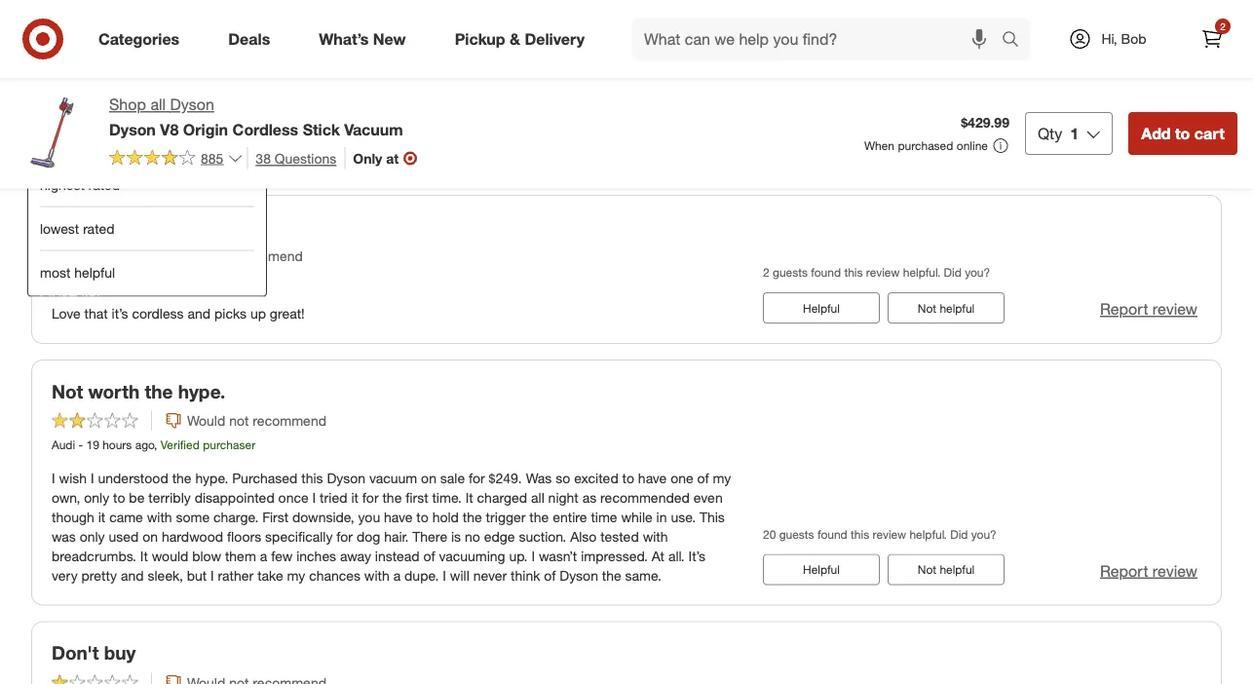 Task type: vqa. For each thing, say whether or not it's contained in the screenshot.
right My
yes



Task type: locate. For each thing, give the bounding box(es) containing it.
helpful for not worth the hype.
[[803, 563, 840, 578]]

great
[[52, 216, 101, 238]]

helpful
[[803, 301, 840, 316], [803, 563, 840, 578]]

0 vertical spatial this
[[845, 265, 863, 280]]

hype. up purchaser
[[178, 381, 226, 403]]

report review
[[1101, 300, 1198, 319], [1101, 562, 1198, 581]]

did for not worth the hype.
[[951, 528, 969, 542]]

1 horizontal spatial my
[[713, 470, 732, 487]]

my down few
[[287, 568, 305, 585]]

disappointed
[[195, 490, 275, 507]]

found
[[811, 265, 841, 280], [818, 528, 848, 542]]

add to cart
[[1142, 124, 1226, 143]]

0 vertical spatial hours
[[112, 273, 141, 288]]

recent
[[138, 71, 186, 90], [74, 132, 113, 149]]

a left few
[[260, 548, 267, 565]]

it's
[[112, 306, 128, 323]]

0 vertical spatial you?
[[965, 265, 991, 280]]

only up though
[[84, 490, 109, 507]]

deals
[[228, 29, 270, 48]]

1 vertical spatial helpful
[[803, 563, 840, 578]]

19 right audi
[[86, 438, 99, 452]]

most helpful link
[[40, 250, 254, 294]]

hours for casey
[[112, 273, 141, 288]]

1 vertical spatial helpful
[[940, 301, 975, 316]]

purchaser
[[203, 438, 256, 452]]

not down the 20 guests found this review helpful. did you?
[[918, 563, 937, 578]]

Verified purchases checkbox
[[1066, 82, 1086, 102]]

1 horizontal spatial all
[[531, 490, 545, 507]]

recommended
[[601, 490, 690, 507]]

ago up cordless
[[144, 273, 163, 288]]

1 vertical spatial hours
[[103, 438, 132, 452]]

to right add
[[1176, 124, 1191, 143]]

would not recommend
[[187, 413, 327, 430]]

categories
[[98, 29, 180, 48]]

lowest rated link
[[40, 206, 254, 250]]

with down instead
[[364, 568, 390, 585]]

for up 'away'
[[337, 529, 353, 546]]

the
[[145, 381, 173, 403], [172, 470, 192, 487], [383, 490, 402, 507], [463, 509, 482, 526], [530, 509, 549, 526], [602, 568, 622, 585]]

to inside button
[[1176, 124, 1191, 143]]

helpful button down 2 guests found this review helpful. did you?
[[763, 293, 880, 324]]

on up "first"
[[421, 470, 437, 487]]

1 horizontal spatial with
[[364, 568, 390, 585]]

helpful down 2 guests found this review helpful. did you?
[[940, 301, 975, 316]]

i right wish
[[91, 470, 94, 487]]

2 helpful from the top
[[803, 563, 840, 578]]

0 horizontal spatial all
[[151, 95, 166, 114]]

rated
[[88, 176, 120, 193], [83, 220, 115, 237]]

helpful down the 20 guests found this review helpful. did you?
[[940, 563, 975, 578]]

0 vertical spatial not helpful button
[[888, 293, 1005, 324]]

0 horizontal spatial it
[[140, 548, 148, 565]]

all up the v8
[[151, 95, 166, 114]]

most up highest
[[40, 132, 71, 149]]

helpful button for great suction
[[763, 293, 880, 324]]

1 vertical spatial would
[[187, 413, 225, 430]]

0 horizontal spatial -
[[78, 438, 83, 452]]

verified right ,
[[161, 438, 200, 452]]

1 vertical spatial recent
[[74, 132, 113, 149]]

and inside i wish i understood the hype. purchased this dyson vacuum on sale for $249. was so excited to have one of my own, only to be terribly disappointed once i tried it for the first time. it charged all night as recommended even though it came with some charge. first downside, you have to hold the trigger the entire time while in use. this was only used on hardwood floors specifically for dog hair. there is no edge suction. also tested with breadcrumbs. it would blow them a few inches away instead of vacuuming up. i wasn't impressed. at all. it's very pretty and sleek, but i rather take my chances with a dupe. i will never think of dyson the same.
[[121, 568, 144, 585]]

not helpful button for great suction
[[888, 293, 1005, 324]]

verified right verified purchases option
[[1094, 82, 1146, 101]]

it left came
[[98, 509, 106, 526]]

and left sleek,
[[121, 568, 144, 585]]

helpful. for not worth the hype.
[[910, 528, 948, 542]]

helpful. for great suction
[[904, 265, 941, 280]]

19 right casey
[[95, 273, 108, 288]]

i right but in the left bottom of the page
[[211, 568, 214, 585]]

0 vertical spatial it
[[351, 490, 359, 507]]

0 vertical spatial on
[[421, 470, 437, 487]]

rated right highest
[[88, 176, 120, 193]]

recent up highest rated
[[74, 132, 113, 149]]

found for great suction
[[811, 265, 841, 280]]

1 vertical spatial all
[[531, 490, 545, 507]]

dyson up origin
[[170, 95, 214, 114]]

first
[[262, 509, 289, 526]]

and left picks
[[188, 306, 211, 323]]

1 horizontal spatial -
[[88, 273, 92, 288]]

hours up understood
[[103, 438, 132, 452]]

recommend up up
[[229, 248, 303, 265]]

0 vertical spatial helpful button
[[763, 293, 880, 324]]

1 would from the top
[[187, 248, 225, 265]]

report review button for great suction
[[1101, 299, 1198, 321]]

1 vertical spatial my
[[287, 568, 305, 585]]

of down there
[[424, 548, 435, 565]]

1 vertical spatial 19
[[86, 438, 99, 452]]

rated right "lowest" on the top left
[[83, 220, 115, 237]]

2 would from the top
[[187, 413, 225, 430]]

0 vertical spatial found
[[811, 265, 841, 280]]

with down terribly
[[147, 509, 172, 526]]

helpful
[[74, 264, 115, 281], [940, 301, 975, 316], [940, 563, 975, 578]]

helpful down the 20 guests found this review helpful. did you?
[[803, 563, 840, 578]]

1 vertical spatial -
[[78, 438, 83, 452]]

1 helpful button from the top
[[763, 293, 880, 324]]

0 vertical spatial for
[[469, 470, 485, 487]]

found for not worth the hype.
[[818, 528, 848, 542]]

it
[[466, 490, 474, 507], [140, 548, 148, 565]]

up.
[[509, 548, 528, 565]]

add to cart button
[[1129, 112, 1238, 155]]

dyson down shop
[[109, 120, 156, 139]]

but
[[187, 568, 207, 585]]

night
[[549, 490, 579, 507]]

pickup & delivery link
[[438, 18, 609, 60]]

use.
[[671, 509, 696, 526]]

1 vertical spatial for
[[363, 490, 379, 507]]

0 vertical spatial only
[[84, 490, 109, 507]]

2 not helpful button from the top
[[888, 555, 1005, 586]]

own,
[[52, 490, 80, 507]]

have up hair.
[[384, 509, 413, 526]]

2 vertical spatial this
[[851, 528, 870, 542]]

1 not helpful button from the top
[[888, 293, 1005, 324]]

audi - 19 hours ago , verified purchaser
[[52, 438, 256, 452]]

recommend right the "not"
[[253, 413, 327, 430]]

have up recommended
[[638, 470, 667, 487]]

0 vertical spatial did
[[944, 265, 962, 280]]

guests
[[773, 265, 808, 280], [780, 528, 815, 542]]

shop all dyson dyson v8 origin cordless stick vacuum
[[109, 95, 403, 139]]

1 horizontal spatial a
[[394, 568, 401, 585]]

dog
[[357, 529, 381, 546]]

20 guests found this review helpful. did you?
[[763, 528, 997, 542]]

trigger
[[486, 509, 526, 526]]

1 vertical spatial rated
[[83, 220, 115, 237]]

885
[[201, 149, 224, 167]]

was
[[526, 470, 552, 487]]

1 vertical spatial of
[[424, 548, 435, 565]]

1 vertical spatial helpful button
[[763, 555, 880, 586]]

1 report from the top
[[1101, 300, 1149, 319]]

new
[[373, 29, 406, 48]]

1 vertical spatial 2
[[763, 265, 770, 280]]

for right sale
[[469, 470, 485, 487]]

1 report review button from the top
[[1101, 299, 1198, 321]]

hype. up disappointed
[[195, 470, 228, 487]]

0 horizontal spatial with
[[147, 509, 172, 526]]

885 link
[[109, 147, 243, 171]]

1 vertical spatial report
[[1101, 562, 1149, 581]]

this inside i wish i understood the hype. purchased this dyson vacuum on sale for $249. was so excited to have one of my own, only to be terribly disappointed once i tried it for the first time. it charged all night as recommended even though it came with some charge. first downside, you have to hold the trigger the entire time while in use. this was only used on hardwood floors specifically for dog hair. there is no edge suction. also tested with breadcrumbs. it would blow them a few inches away instead of vacuuming up. i wasn't impressed. at all. it's very pretty and sleek, but i rather take my chances with a dupe. i will never think of dyson the same.
[[302, 470, 323, 487]]

2 report review button from the top
[[1101, 561, 1198, 583]]

rated inside "link"
[[83, 220, 115, 237]]

is
[[451, 529, 461, 546]]

with up the at
[[643, 529, 668, 546]]

to down "first"
[[417, 509, 429, 526]]

all.
[[669, 548, 685, 565]]

2 vertical spatial for
[[337, 529, 353, 546]]

understood
[[98, 470, 168, 487]]

recent up shop
[[138, 71, 186, 90]]

most up love
[[40, 264, 71, 281]]

1 vertical spatial with
[[643, 529, 668, 546]]

audi
[[52, 438, 75, 452]]

1 vertical spatial found
[[818, 528, 848, 542]]

you? for not worth the hype.
[[972, 528, 997, 542]]

not helpful down the 20 guests found this review helpful. did you?
[[918, 563, 975, 578]]

report for great suction
[[1101, 300, 1149, 319]]

image of dyson v8 origin cordless stick vacuum image
[[16, 94, 94, 172]]

2 horizontal spatial with
[[643, 529, 668, 546]]

2 vertical spatial helpful
[[940, 563, 975, 578]]

1 vertical spatial guests
[[780, 528, 815, 542]]

guests for not worth the hype.
[[780, 528, 815, 542]]

would recommend
[[187, 248, 303, 265]]

add
[[1142, 124, 1171, 143]]

it right the time.
[[466, 490, 474, 507]]

38
[[256, 150, 271, 167]]

i left will
[[443, 568, 447, 585]]

1 horizontal spatial for
[[363, 490, 379, 507]]

1 vertical spatial helpful.
[[910, 528, 948, 542]]

0 horizontal spatial it
[[98, 509, 106, 526]]

2 helpful button from the top
[[763, 555, 880, 586]]

most up shop
[[96, 71, 134, 90]]

my up even
[[713, 470, 732, 487]]

it right the 'tried'
[[351, 490, 359, 507]]

1 vertical spatial verified
[[161, 438, 200, 452]]

1 vertical spatial recommend
[[253, 413, 327, 430]]

helpful up that
[[74, 264, 115, 281]]

0 vertical spatial most
[[96, 71, 134, 90]]

the up no
[[463, 509, 482, 526]]

highest rated link
[[40, 163, 254, 206]]

all
[[151, 95, 166, 114], [531, 490, 545, 507]]

0 horizontal spatial my
[[287, 568, 305, 585]]

it left would
[[140, 548, 148, 565]]

- for casey
[[88, 273, 92, 288]]

helpful button for not worth the hype.
[[763, 555, 880, 586]]

lowest
[[40, 220, 79, 237]]

With photos checkbox
[[1066, 56, 1086, 75]]

1 vertical spatial on
[[143, 529, 158, 546]]

not helpful button down the 20 guests found this review helpful. did you?
[[888, 555, 1005, 586]]

0 vertical spatial ago
[[144, 273, 163, 288]]

cart
[[1195, 124, 1226, 143]]

1 report review from the top
[[1101, 300, 1198, 319]]

purchased
[[898, 138, 954, 153]]

1 vertical spatial a
[[394, 568, 401, 585]]

1 vertical spatial report review button
[[1101, 561, 1198, 583]]

1 vertical spatial this
[[302, 470, 323, 487]]

helpful button down '20'
[[763, 555, 880, 586]]

this for great suction
[[845, 265, 863, 280]]

0 vertical spatial and
[[188, 306, 211, 323]]

1 horizontal spatial on
[[421, 470, 437, 487]]

not
[[918, 301, 937, 316], [52, 381, 83, 403], [918, 563, 937, 578]]

vacuum
[[345, 120, 403, 139]]

hours up the "it's"
[[112, 273, 141, 288]]

0 vertical spatial guests
[[773, 265, 808, 280]]

0 vertical spatial helpful.
[[904, 265, 941, 280]]

0 horizontal spatial 2
[[763, 265, 770, 280]]

1 vertical spatial report review
[[1101, 562, 1198, 581]]

0 horizontal spatial on
[[143, 529, 158, 546]]

bob
[[1122, 30, 1147, 47]]

$429.99
[[962, 114, 1010, 131]]

verified purchases
[[1094, 82, 1223, 101]]

0 vertical spatial all
[[151, 95, 166, 114]]

0 vertical spatial report
[[1101, 300, 1149, 319]]

ago up understood
[[135, 438, 154, 452]]

them
[[225, 548, 256, 565]]

1 vertical spatial most
[[40, 132, 71, 149]]

1 vertical spatial you?
[[972, 528, 997, 542]]

not worth the hype.
[[52, 381, 226, 403]]

to left be
[[113, 490, 125, 507]]

0 vertical spatial my
[[713, 470, 732, 487]]

specifically
[[265, 529, 333, 546]]

helpful for great suction
[[940, 301, 975, 316]]

on right used at the left of the page
[[143, 529, 158, 546]]

1 vertical spatial not
[[52, 381, 83, 403]]

2 vertical spatial most
[[40, 264, 71, 281]]

not helpful for not worth the hype.
[[918, 563, 975, 578]]

for up you
[[363, 490, 379, 507]]

2 horizontal spatial of
[[698, 470, 709, 487]]

once
[[278, 490, 309, 507]]

at
[[652, 548, 665, 565]]

would up picks
[[187, 248, 225, 265]]

2 vertical spatial of
[[544, 568, 556, 585]]

pickup & delivery
[[455, 29, 585, 48]]

charged
[[477, 490, 528, 507]]

0 vertical spatial would
[[187, 248, 225, 265]]

not helpful button down 2 guests found this review helpful. did you?
[[888, 293, 1005, 324]]

19 for casey
[[95, 273, 108, 288]]

2 report review from the top
[[1101, 562, 1198, 581]]

of up even
[[698, 470, 709, 487]]

not left worth
[[52, 381, 83, 403]]

search
[[994, 31, 1040, 50]]

sale
[[440, 470, 465, 487]]

dyson up the 'tried'
[[327, 470, 366, 487]]

1 vertical spatial did
[[951, 528, 969, 542]]

would
[[187, 248, 225, 265], [187, 413, 225, 430]]

0 vertical spatial verified
[[1094, 82, 1146, 101]]

1 vertical spatial it
[[140, 548, 148, 565]]

0 vertical spatial a
[[260, 548, 267, 565]]

will
[[450, 568, 470, 585]]

think
[[511, 568, 541, 585]]

all down "was"
[[531, 490, 545, 507]]

first
[[406, 490, 429, 507]]

2 report from the top
[[1101, 562, 1149, 581]]

deals link
[[212, 18, 295, 60]]

0 vertical spatial rated
[[88, 176, 120, 193]]

i left wish
[[52, 470, 55, 487]]

- right audi
[[78, 438, 83, 452]]

0 vertical spatial 19
[[95, 273, 108, 288]]

- right casey
[[88, 273, 92, 288]]

of down wasn't at the left bottom of the page
[[544, 568, 556, 585]]

i
[[52, 470, 55, 487], [91, 470, 94, 487], [312, 490, 316, 507], [532, 548, 535, 565], [211, 568, 214, 585], [443, 568, 447, 585]]

1 vertical spatial ago
[[135, 438, 154, 452]]

1 helpful from the top
[[803, 301, 840, 316]]

1 horizontal spatial 2
[[1221, 20, 1226, 32]]

report review button for not worth the hype.
[[1101, 561, 1198, 583]]

not for great suction
[[918, 301, 937, 316]]

0 vertical spatial of
[[698, 470, 709, 487]]

never
[[474, 568, 507, 585]]

as
[[583, 490, 597, 507]]

most for most recent
[[40, 132, 71, 149]]

be
[[129, 490, 145, 507]]

0 vertical spatial helpful
[[74, 264, 115, 281]]

did for great suction
[[944, 265, 962, 280]]

1 vertical spatial not helpful
[[918, 563, 975, 578]]

0 horizontal spatial have
[[384, 509, 413, 526]]

1 not helpful from the top
[[918, 301, 975, 316]]

not helpful down 2 guests found this review helpful. did you?
[[918, 301, 975, 316]]

What can we help you find? suggestions appear below search field
[[633, 18, 1007, 60]]

only up breadcrumbs.
[[80, 529, 105, 546]]

cordless
[[132, 306, 184, 323]]

a down instead
[[394, 568, 401, 585]]

2 not helpful from the top
[[918, 563, 975, 578]]

0 vertical spatial not helpful
[[918, 301, 975, 316]]

helpful down 2 guests found this review helpful. did you?
[[803, 301, 840, 316]]

helpful for great suction
[[803, 301, 840, 316]]

1 vertical spatial not helpful button
[[888, 555, 1005, 586]]

0 vertical spatial recommend
[[229, 248, 303, 265]]

would left the "not"
[[187, 413, 225, 430]]

on
[[421, 470, 437, 487], [143, 529, 158, 546]]

0 vertical spatial not
[[918, 301, 937, 316]]

dupe.
[[405, 568, 439, 585]]

to up recommended
[[623, 470, 635, 487]]

hype.
[[178, 381, 226, 403], [195, 470, 228, 487]]

not down 2 guests found this review helpful. did you?
[[918, 301, 937, 316]]



Task type: describe. For each thing, give the bounding box(es) containing it.
purchased
[[232, 470, 298, 487]]

report review for great suction
[[1101, 300, 1198, 319]]

1 horizontal spatial of
[[544, 568, 556, 585]]

0 vertical spatial recent
[[138, 71, 186, 90]]

that
[[84, 306, 108, 323]]

the up terribly
[[172, 470, 192, 487]]

ago for casey - 19 hours ago
[[144, 273, 163, 288]]

what's
[[319, 29, 369, 48]]

i left the 'tried'
[[312, 490, 316, 507]]

1 horizontal spatial it
[[466, 490, 474, 507]]

it's
[[689, 548, 706, 565]]

hype. inside i wish i understood the hype. purchased this dyson vacuum on sale for $249. was so excited to have one of my own, only to be terribly disappointed once i tried it for the first time. it charged all night as recommended even though it came with some charge. first downside, you have to hold the trigger the entire time while in use. this was only used on hardwood floors specifically for dog hair. there is no edge suction. also tested with breadcrumbs. it would blow them a few inches away instead of vacuuming up. i wasn't impressed. at all. it's very pretty and sleek, but i rather take my chances with a dupe. i will never think of dyson the same.
[[195, 470, 228, 487]]

1 horizontal spatial and
[[188, 306, 211, 323]]

used
[[109, 529, 139, 546]]

would for great suction
[[187, 248, 225, 265]]

suction
[[106, 216, 171, 238]]

time.
[[432, 490, 462, 507]]

guests for great suction
[[773, 265, 808, 280]]

0 horizontal spatial for
[[337, 529, 353, 546]]

not helpful button for not worth the hype.
[[888, 555, 1005, 586]]

0 horizontal spatial recent
[[74, 132, 113, 149]]

casey - 19 hours ago
[[52, 273, 163, 288]]

hair.
[[384, 529, 409, 546]]

by
[[76, 71, 93, 90]]

rated for highest rated
[[88, 176, 120, 193]]

also
[[571, 529, 597, 546]]

blow
[[192, 548, 221, 565]]

1 vertical spatial it
[[98, 509, 106, 526]]

you
[[358, 509, 380, 526]]

2 for 2 guests found this review helpful. did you?
[[763, 265, 770, 280]]

entire
[[553, 509, 587, 526]]

1 vertical spatial only
[[80, 529, 105, 546]]

wish
[[59, 470, 87, 487]]

0 horizontal spatial of
[[424, 548, 435, 565]]

there
[[413, 529, 448, 546]]

take
[[258, 568, 283, 585]]

most helpful
[[40, 264, 115, 281]]

breadcrumbs.
[[52, 548, 136, 565]]

what's new
[[319, 29, 406, 48]]

0 horizontal spatial a
[[260, 548, 267, 565]]

terribly
[[149, 490, 191, 507]]

- for audi
[[78, 438, 83, 452]]

most for most helpful
[[40, 264, 71, 281]]

report review for not worth the hype.
[[1101, 562, 1198, 581]]

hours for audi
[[103, 438, 132, 452]]

2 for 2
[[1221, 20, 1226, 32]]

wasn't
[[539, 548, 577, 565]]

helpful for not worth the hype.
[[940, 563, 975, 578]]

up
[[250, 306, 266, 323]]

v8
[[160, 120, 179, 139]]

0 horizontal spatial verified
[[161, 438, 200, 452]]

in
[[657, 509, 667, 526]]

though
[[52, 509, 94, 526]]

19 for audi
[[86, 438, 99, 452]]

great suction
[[52, 216, 171, 238]]

so
[[556, 470, 571, 487]]

38 questions link
[[247, 147, 337, 169]]

worth
[[88, 381, 140, 403]]

very
[[52, 568, 78, 585]]

20
[[763, 528, 776, 542]]

would for not worth the hype.
[[187, 413, 225, 430]]

tried
[[320, 490, 348, 507]]

the down vacuum
[[383, 490, 402, 507]]

buy
[[104, 643, 136, 665]]

impressed.
[[581, 548, 648, 565]]

shop
[[109, 95, 146, 114]]

hi, bob
[[1102, 30, 1147, 47]]

not helpful for great suction
[[918, 301, 975, 316]]

don't buy
[[52, 643, 136, 665]]

search button
[[994, 18, 1040, 64]]

i right up.
[[532, 548, 535, 565]]

online
[[957, 138, 989, 153]]

this for not worth the hype.
[[851, 528, 870, 542]]

great!
[[270, 306, 305, 323]]

sleek,
[[148, 568, 183, 585]]

1 horizontal spatial it
[[351, 490, 359, 507]]

most recent
[[40, 132, 113, 149]]

the right worth
[[145, 381, 173, 403]]

came
[[109, 509, 143, 526]]

same.
[[626, 568, 662, 585]]

1 vertical spatial have
[[384, 509, 413, 526]]

hold
[[433, 509, 459, 526]]

1 horizontal spatial verified
[[1094, 82, 1146, 101]]

some
[[176, 509, 210, 526]]

questions
[[275, 150, 337, 167]]

rated for lowest rated
[[83, 220, 115, 237]]

0 vertical spatial hype.
[[178, 381, 226, 403]]

chances
[[309, 568, 361, 585]]

when
[[865, 138, 895, 153]]

2 horizontal spatial for
[[469, 470, 485, 487]]

1
[[1071, 124, 1079, 143]]

highest
[[40, 176, 85, 193]]

ago for audi - 19 hours ago , verified purchaser
[[135, 438, 154, 452]]

floors
[[227, 529, 261, 546]]

lowest rated
[[40, 220, 115, 237]]

i wish i understood the hype. purchased this dyson vacuum on sale for $249. was so excited to have one of my own, only to be terribly disappointed once i tried it for the first time. it charged all night as recommended even though it came with some charge. first downside, you have to hold the trigger the entire time while in use. this was only used on hardwood floors specifically for dog hair. there is no edge suction. also tested with breadcrumbs. it would blow them a few inches away instead of vacuuming up. i wasn't impressed. at all. it's very pretty and sleek, but i rather take my chances with a dupe. i will never think of dyson the same.
[[52, 470, 732, 585]]

report for not worth the hype.
[[1101, 562, 1149, 581]]

2 guests found this review helpful. did you?
[[763, 265, 991, 280]]

rather
[[218, 568, 254, 585]]

would
[[152, 548, 188, 565]]

love that it's cordless and picks up great!
[[52, 306, 305, 323]]

one
[[671, 470, 694, 487]]

no
[[465, 529, 480, 546]]

inches
[[297, 548, 336, 565]]

1 horizontal spatial have
[[638, 470, 667, 487]]

only
[[353, 149, 383, 167]]

downside,
[[292, 509, 355, 526]]

2 link
[[1191, 18, 1234, 60]]

categories link
[[82, 18, 204, 60]]

excited
[[574, 470, 619, 487]]

&
[[510, 29, 521, 48]]

you? for great suction
[[965, 265, 991, 280]]

the down impressed.
[[602, 568, 622, 585]]

most recent link
[[40, 119, 254, 163]]

casey
[[52, 273, 84, 288]]

even
[[694, 490, 723, 507]]

cordless
[[233, 120, 299, 139]]

purchases
[[1150, 82, 1223, 101]]

all inside i wish i understood the hype. purchased this dyson vacuum on sale for $249. was so excited to have one of my own, only to be terribly disappointed once i tried it for the first time. it charged all night as recommended even though it came with some charge. first downside, you have to hold the trigger the entire time while in use. this was only used on hardwood floors specifically for dog hair. there is no edge suction. also tested with breadcrumbs. it would blow them a few inches away instead of vacuuming up. i wasn't impressed. at all. it's very pretty and sleek, but i rather take my chances with a dupe. i will never think of dyson the same.
[[531, 490, 545, 507]]

2 vertical spatial with
[[364, 568, 390, 585]]

all inside shop all dyson dyson v8 origin cordless stick vacuum
[[151, 95, 166, 114]]

stick
[[303, 120, 340, 139]]

dyson down wasn't at the left bottom of the page
[[560, 568, 599, 585]]

not for not worth the hype.
[[918, 563, 937, 578]]

hi,
[[1102, 30, 1118, 47]]

the up suction.
[[530, 509, 549, 526]]

0 vertical spatial with
[[147, 509, 172, 526]]

delivery
[[525, 29, 585, 48]]



